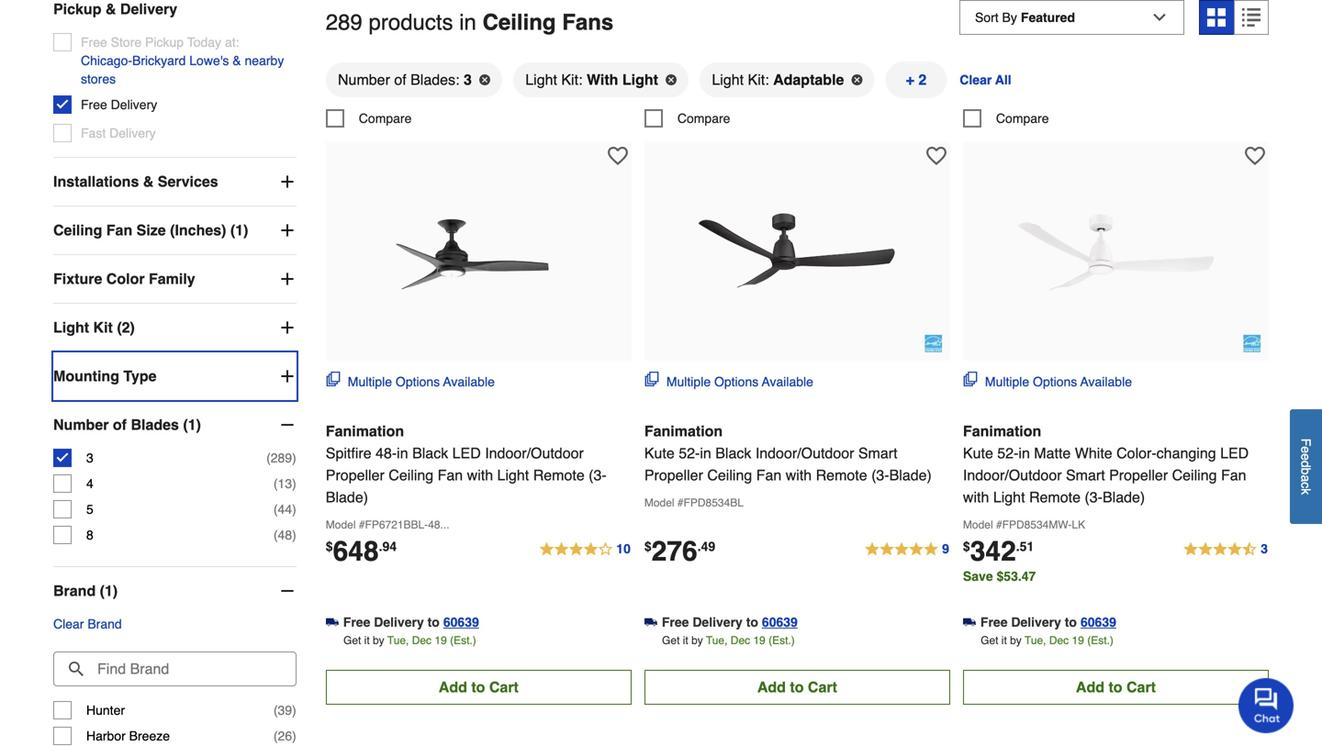 Task type: vqa. For each thing, say whether or not it's contained in the screenshot.
Actual Price $7.97 element
no



Task type: describe. For each thing, give the bounding box(es) containing it.
fpd8534mw-
[[1002, 519, 1072, 532]]

1 heart outline image from the left
[[608, 146, 628, 166]]

f
[[1299, 439, 1314, 446]]

2 e from the top
[[1299, 454, 1314, 461]]

8
[[86, 528, 93, 543]]

3 button
[[1183, 539, 1269, 561]]

services
[[158, 173, 218, 190]]

get for truck filled image corresponding to 3rd 60639 button from the left
[[981, 634, 999, 647]]

(3- inside fanimation kute 52-in matte white color-changing led indoor/outdoor smart propeller ceiling fan with light remote (3-blade)
[[1085, 489, 1103, 506]]

chicago-brickyard lowe's & nearby stores button
[[81, 52, 296, 88]]

ceiling up fixture
[[53, 222, 102, 239]]

( for 13
[[274, 477, 278, 491]]

available for multiple options available link corresponding to fanimationkute 52-in matte white color-changing led indoor/outdoor smart propeller ceiling fan with light remote (3-blade) element
[[1081, 375, 1132, 389]]

heart outline image
[[926, 146, 947, 166]]

k
[[1299, 489, 1314, 495]]

grid view image
[[1208, 8, 1226, 27]]

options for multiple options available link corresponding to fanimationkute 52-in matte white color-changing led indoor/outdoor smart propeller ceiling fan with light remote (3-blade) element
[[1033, 375, 1077, 389]]

indoor/outdoor inside fanimation spitfire 48-in black led indoor/outdoor propeller ceiling fan with light remote (3- blade)
[[485, 445, 584, 462]]

1 (est.) from the left
[[450, 634, 476, 647]]

342
[[970, 536, 1016, 567]]

model # fpd8534mw-lk
[[963, 519, 1085, 532]]

2 60639 button from the left
[[762, 613, 798, 632]]

60639 for 3rd 60639 button from right
[[443, 615, 479, 630]]

fanimation kute 52-in matte white color-changing led indoor/outdoor smart propeller ceiling fan with light remote (3-blade)
[[963, 423, 1249, 506]]

& inside chicago-brickyard lowe's & nearby stores
[[233, 53, 241, 68]]

b
[[1299, 468, 1314, 475]]

by for truck filled image corresponding to 3rd 60639 button from the left
[[1010, 634, 1022, 647]]

in for fanimation kute 52-in black indoor/outdoor smart propeller ceiling fan with remote (3-blade)
[[700, 445, 711, 462]]

$ for 342
[[963, 539, 970, 554]]

breeze
[[129, 729, 170, 744]]

0 vertical spatial 289
[[326, 10, 363, 35]]

c
[[1299, 482, 1314, 489]]

propeller for kute
[[644, 467, 703, 484]]

actual price $648.94 element
[[326, 536, 397, 567]]

in for fanimation spitfire 48-in black led indoor/outdoor propeller ceiling fan with light remote (3- blade)
[[397, 445, 408, 462]]

black for led
[[412, 445, 448, 462]]

fanimation spitfire 48-in black led indoor/outdoor propeller ceiling fan with light remote (3- blade)
[[326, 423, 607, 506]]

save
[[963, 569, 993, 584]]

2 horizontal spatial (1)
[[230, 222, 248, 239]]

add to cart for 3rd add to cart button from the left
[[1076, 679, 1156, 696]]

fixture
[[53, 271, 102, 287]]

type
[[123, 368, 157, 385]]

$ for 276
[[644, 539, 652, 554]]

# for fanimation spitfire 48-in black led indoor/outdoor propeller ceiling fan with light remote (3- blade)
[[359, 519, 365, 532]]

brand (1)
[[53, 583, 118, 600]]

10 button
[[538, 539, 632, 561]]

tue, for 3rd 60639 button from right
[[387, 634, 409, 647]]

d
[[1299, 461, 1314, 468]]

a
[[1299, 475, 1314, 482]]

with for remote
[[786, 467, 812, 484]]

fan inside fanimation kute 52-in matte white color-changing led indoor/outdoor smart propeller ceiling fan with light remote (3-blade)
[[1221, 467, 1247, 484]]

(3- inside fanimation kute 52-in black indoor/outdoor smart propeller ceiling fan with remote (3-blade)
[[872, 467, 889, 484]]

led inside fanimation kute 52-in matte white color-changing led indoor/outdoor smart propeller ceiling fan with light remote (3-blade)
[[1220, 445, 1249, 462]]

ceiling inside fanimation kute 52-in matte white color-changing led indoor/outdoor smart propeller ceiling fan with light remote (3-blade)
[[1172, 467, 1217, 484]]

(inches)
[[170, 222, 226, 239]]

plus image for mounting type
[[278, 367, 296, 386]]

installations & services button
[[53, 158, 296, 206]]

hunter
[[86, 703, 125, 718]]

1 vertical spatial pickup
[[145, 35, 184, 50]]

( for 44
[[274, 502, 278, 517]]

fanimation for fanimation kute 52-in black indoor/outdoor smart propeller ceiling fan with remote (3-blade)
[[644, 423, 723, 440]]

multiple options available for fanimationkute 52-in matte white color-changing led indoor/outdoor smart propeller ceiling fan with light remote (3-blade) element
[[985, 375, 1132, 389]]

stores
[[81, 72, 116, 86]]

# for fanimation kute 52-in matte white color-changing led indoor/outdoor smart propeller ceiling fan with light remote (3-blade)
[[996, 519, 1002, 532]]

2 heart outline image from the left
[[1245, 146, 1265, 166]]

clear all button
[[958, 61, 1013, 98]]

brand inside clear brand button
[[88, 617, 122, 632]]

$53.47
[[997, 569, 1036, 584]]

4
[[86, 477, 93, 491]]

ceiling fan size (inches) (1)
[[53, 222, 248, 239]]

fanimation kute 52-in black indoor/outdoor smart propeller ceiling fan with remote (3-blade)
[[644, 423, 932, 484]]

model for kute 52-in matte white color-changing led indoor/outdoor smart propeller ceiling fan with light remote (3-blade)
[[963, 519, 993, 532]]

family
[[149, 271, 195, 287]]

1 add to cart button from the left
[[326, 670, 632, 705]]

adaptable
[[773, 71, 844, 88]]

( 44 )
[[274, 502, 296, 517]]

get it by tue, dec 19 (est.) for 3rd 60639 button from the left
[[981, 634, 1114, 647]]

2 (est.) from the left
[[769, 634, 795, 647]]

free up chicago-
[[81, 35, 107, 50]]

fanimation kute 52-in black indoor/outdoor smart propeller ceiling fan with remote (3-blade) image
[[696, 151, 898, 353]]

smart inside fanimation kute 52-in black indoor/outdoor smart propeller ceiling fan with remote (3-blade)
[[858, 445, 898, 462]]

2 plus image from the top
[[278, 221, 296, 240]]

tue, for 3rd 60639 button from the left
[[1025, 634, 1046, 647]]

get it by tue, dec 19 (est.) for second 60639 button from right
[[662, 634, 795, 647]]

1 multiple options available link from the left
[[326, 372, 495, 391]]

2 vertical spatial (1)
[[100, 583, 118, 600]]

of for blades:
[[394, 71, 407, 88]]

get it by tue, dec 19 (est.) for 3rd 60639 button from right
[[343, 634, 476, 647]]

( 26 )
[[274, 729, 296, 744]]

brickyard
[[132, 53, 186, 68]]

model for kute 52-in black indoor/outdoor smart propeller ceiling fan with remote (3-blade)
[[644, 497, 675, 510]]

pickup & delivery
[[53, 1, 177, 18]]

f e e d b a c k button
[[1290, 409, 1322, 524]]

free store pickup today at:
[[81, 35, 239, 50]]

2 add to cart button from the left
[[644, 670, 950, 705]]

add for 3rd add to cart button from the left
[[1076, 679, 1105, 696]]

$ 276 .49
[[644, 536, 715, 567]]

dec for second 60639 button from right
[[731, 634, 750, 647]]

5 stars image
[[864, 539, 950, 561]]

installations
[[53, 173, 139, 190]]

close circle filled image
[[479, 74, 490, 85]]

48...
[[428, 519, 450, 532]]

light kit: adaptable
[[712, 71, 844, 88]]

model # fpd8534bl
[[644, 497, 744, 510]]

) for ( 39 )
[[292, 703, 296, 718]]

fast
[[81, 126, 106, 141]]

48
[[278, 528, 292, 543]]

add to cart for second add to cart button from the right
[[757, 679, 837, 696]]

2
[[919, 71, 927, 88]]

kit
[[93, 319, 113, 336]]

multiple options available for "fanimationkute 52-in black indoor/outdoor smart propeller ceiling fan with remote (3-blade)" element
[[667, 375, 814, 389]]

clear brand
[[53, 617, 122, 632]]

fast delivery
[[81, 126, 156, 141]]

remote inside fanimation kute 52-in matte white color-changing led indoor/outdoor smart propeller ceiling fan with light remote (3-blade)
[[1029, 489, 1081, 506]]

1 cart from the left
[[489, 679, 519, 696]]

+ 2 button
[[886, 61, 947, 98]]

1 60639 button from the left
[[443, 613, 479, 632]]

led inside fanimation spitfire 48-in black led indoor/outdoor propeller ceiling fan with light remote (3- blade)
[[452, 445, 481, 462]]

add for second add to cart button from the right
[[757, 679, 786, 696]]

remote inside fanimation kute 52-in black indoor/outdoor smart propeller ceiling fan with remote (3-blade)
[[816, 467, 867, 484]]

1 multiple options available from the left
[[348, 375, 495, 389]]

blades
[[131, 417, 179, 434]]

fans
[[562, 10, 614, 35]]

52- for matte
[[998, 445, 1019, 462]]

fpd8534bl
[[684, 497, 744, 510]]

( for 289
[[266, 451, 271, 466]]

chicago-
[[81, 53, 132, 68]]

0 horizontal spatial 289
[[271, 451, 292, 466]]

( 13 )
[[274, 477, 296, 491]]

fanimationkute 52-in matte white color-changing led indoor/outdoor smart propeller ceiling fan with light remote (3-blade) element
[[963, 142, 1269, 361]]

color
[[106, 271, 145, 287]]

+ 2
[[906, 71, 927, 88]]

13
[[278, 477, 292, 491]]

276
[[652, 536, 698, 567]]

( 289 )
[[266, 451, 296, 466]]

truck filled image
[[644, 616, 657, 629]]

1002537620 element
[[644, 109, 730, 128]]

installations & services
[[53, 173, 218, 190]]

dec for 3rd 60639 button from the left
[[1049, 634, 1069, 647]]

free for truck filled icon
[[662, 615, 689, 630]]

store
[[111, 35, 142, 50]]

number for number of blades: 3
[[338, 71, 390, 88]]

products
[[369, 10, 453, 35]]

options for first multiple options available link
[[396, 375, 440, 389]]

mounting type
[[53, 368, 157, 385]]

( for 39
[[274, 703, 278, 718]]

multiple options available link for "fanimationkute 52-in black indoor/outdoor smart propeller ceiling fan with remote (3-blade)" element
[[644, 372, 814, 391]]

delivery down $53.47
[[1011, 615, 1061, 630]]

energy star qualified image
[[1243, 335, 1262, 353]]

648
[[333, 536, 379, 567]]

1 horizontal spatial (1)
[[183, 417, 201, 434]]

color-
[[1117, 445, 1157, 462]]

Find Brand text field
[[53, 652, 296, 687]]

blade) inside fanimation kute 52-in black indoor/outdoor smart propeller ceiling fan with remote (3-blade)
[[889, 467, 932, 484]]

1 horizontal spatial 3
[[464, 71, 472, 88]]

it for truck filled icon
[[683, 634, 688, 647]]

at:
[[225, 35, 239, 50]]

kute for kute 52-in black indoor/outdoor smart propeller ceiling fan with remote (3-blade)
[[644, 445, 675, 462]]

number for number of blades (1)
[[53, 417, 109, 434]]

it for truck filled image corresponding to 3rd 60639 button from the left
[[1002, 634, 1007, 647]]

model # fp6721bbl-48...
[[326, 519, 450, 532]]

fan inside fanimation kute 52-in black indoor/outdoor smart propeller ceiling fan with remote (3-blade)
[[756, 467, 782, 484]]

1 e from the top
[[1299, 446, 1314, 454]]

( 48 )
[[274, 528, 296, 543]]

compare for the 1002537620 element
[[678, 111, 730, 126]]

delivery up fast delivery
[[111, 97, 157, 112]]

delivery down free delivery
[[109, 126, 156, 141]]

4.5 stars image
[[1183, 539, 1269, 561]]

f e e d b a c k
[[1299, 439, 1314, 495]]

free delivery to 60639 for 3rd 60639 button from the left
[[981, 615, 1117, 630]]

in right products
[[459, 10, 476, 35]]

clear brand button
[[53, 615, 122, 634]]

close circle filled image for adaptable
[[852, 74, 863, 85]]

0 vertical spatial brand
[[53, 583, 96, 600]]

by for truck filled icon
[[692, 634, 703, 647]]

get for truck filled icon
[[662, 634, 680, 647]]



Task type: locate. For each thing, give the bounding box(es) containing it.
compare inside the 1002537620 element
[[678, 111, 730, 126]]

0 horizontal spatial remote
[[533, 467, 585, 484]]

of left blades:
[[394, 71, 407, 88]]

+
[[906, 71, 915, 88]]

propeller up model # fpd8534bl
[[644, 467, 703, 484]]

multiple for multiple options available link corresponding to fanimationkute 52-in matte white color-changing led indoor/outdoor smart propeller ceiling fan with light remote (3-blade) element
[[985, 375, 1030, 389]]

compare for 1002625432 element
[[996, 111, 1049, 126]]

compare inside the 1001006182 element
[[359, 111, 412, 126]]

0 horizontal spatial (est.)
[[450, 634, 476, 647]]

3 get it by tue, dec 19 (est.) from the left
[[981, 634, 1114, 647]]

2 cart from the left
[[808, 679, 837, 696]]

black right 48- in the left of the page
[[412, 445, 448, 462]]

model
[[644, 497, 675, 510], [326, 519, 356, 532], [963, 519, 993, 532]]

clear for clear brand
[[53, 617, 84, 632]]

brand up clear brand button in the left of the page
[[53, 583, 96, 600]]

options up 48- in the left of the page
[[396, 375, 440, 389]]

harbor breeze
[[86, 729, 170, 744]]

0 vertical spatial clear
[[960, 72, 992, 87]]

truck filled image
[[326, 616, 339, 629], [963, 616, 976, 629]]

1 horizontal spatial options
[[714, 375, 759, 389]]

1 horizontal spatial by
[[692, 634, 703, 647]]

0 vertical spatial (1)
[[230, 222, 248, 239]]

60639 for second 60639 button from right
[[762, 615, 798, 630]]

truck filled image for 3rd 60639 button from the left
[[963, 616, 976, 629]]

it down $ 276 .49
[[683, 634, 688, 647]]

with for light
[[467, 467, 493, 484]]

& left the services
[[143, 173, 154, 190]]

kit: for adaptable
[[748, 71, 769, 88]]

# up actual price $276.49 element
[[678, 497, 684, 510]]

add to cart button
[[326, 670, 632, 705], [644, 670, 950, 705], [963, 670, 1269, 705]]

1 horizontal spatial number
[[338, 71, 390, 88]]

clear all
[[960, 72, 1012, 87]]

get
[[343, 634, 361, 647], [662, 634, 680, 647], [981, 634, 999, 647]]

1 truck filled image from the left
[[326, 616, 339, 629]]

multiple options available up fanimation kute 52-in black indoor/outdoor smart propeller ceiling fan with remote (3-blade)
[[667, 375, 814, 389]]

2 horizontal spatial (3-
[[1085, 489, 1103, 506]]

energy star qualified image
[[925, 335, 943, 353]]

kute for kute 52-in matte white color-changing led indoor/outdoor smart propeller ceiling fan with light remote (3-blade)
[[963, 445, 993, 462]]

1 it from the left
[[364, 634, 370, 647]]

with inside fanimation kute 52-in matte white color-changing led indoor/outdoor smart propeller ceiling fan with light remote (3-blade)
[[963, 489, 989, 506]]

clear left all
[[960, 72, 992, 87]]

#
[[678, 497, 684, 510], [359, 519, 365, 532], [996, 519, 1002, 532]]

lk
[[1072, 519, 1085, 532]]

delivery right truck filled icon
[[693, 615, 743, 630]]

number up the 1001006182 element
[[338, 71, 390, 88]]

available up white
[[1081, 375, 1132, 389]]

multiple for first multiple options available link
[[348, 375, 392, 389]]

0 horizontal spatial fanimation
[[326, 423, 404, 440]]

ceiling down 48- in the left of the page
[[389, 467, 434, 484]]

clear down the brand (1)
[[53, 617, 84, 632]]

multiple options available up matte
[[985, 375, 1132, 389]]

2 free delivery to 60639 from the left
[[662, 615, 798, 630]]

)
[[292, 451, 296, 466], [292, 477, 296, 491], [292, 502, 296, 517], [292, 528, 296, 543], [292, 703, 296, 718], [292, 729, 296, 744]]

2 horizontal spatial get
[[981, 634, 999, 647]]

it down $ 648 .94
[[364, 634, 370, 647]]

(1)
[[230, 222, 248, 239], [183, 417, 201, 434], [100, 583, 118, 600]]

26
[[278, 729, 292, 744]]

fanimation for fanimation spitfire 48-in black led indoor/outdoor propeller ceiling fan with light remote (3- blade)
[[326, 423, 404, 440]]

0 horizontal spatial (1)
[[100, 583, 118, 600]]

0 horizontal spatial get it by tue, dec 19 (est.)
[[343, 634, 476, 647]]

4 stars image
[[538, 539, 632, 561]]

in
[[459, 10, 476, 35], [397, 445, 408, 462], [700, 445, 711, 462], [1019, 445, 1030, 462]]

led right 48- in the left of the page
[[452, 445, 481, 462]]

2 add to cart from the left
[[757, 679, 837, 696]]

blade) down spitfire
[[326, 489, 368, 506]]

1 horizontal spatial with
[[786, 467, 812, 484]]

fanimation for fanimation kute 52-in matte white color-changing led indoor/outdoor smart propeller ceiling fan with light remote (3-blade)
[[963, 423, 1042, 440]]

in inside fanimation kute 52-in matte white color-changing led indoor/outdoor smart propeller ceiling fan with light remote (3-blade)
[[1019, 445, 1030, 462]]

52- up model # fpd8534bl
[[679, 445, 700, 462]]

0 horizontal spatial by
[[373, 634, 384, 647]]

0 horizontal spatial #
[[359, 519, 365, 532]]

289 products in ceiling fans
[[326, 10, 614, 35]]

1 horizontal spatial 19
[[753, 634, 766, 647]]

52- inside fanimation kute 52-in black indoor/outdoor smart propeller ceiling fan with remote (3-blade)
[[679, 445, 700, 462]]

) down the 44
[[292, 528, 296, 543]]

2 horizontal spatial 19
[[1072, 634, 1084, 647]]

number of blades: 3
[[338, 71, 472, 88]]

3 multiple options available from the left
[[985, 375, 1132, 389]]

3 available from the left
[[1081, 375, 1132, 389]]

1 fanimation from the left
[[326, 423, 404, 440]]

1 vertical spatial 3
[[86, 451, 93, 466]]

heart outline image
[[608, 146, 628, 166], [1245, 146, 1265, 166]]

1 horizontal spatial heart outline image
[[1245, 146, 1265, 166]]

(3- up 4 stars image
[[589, 467, 607, 484]]

actual price $342.51 element
[[963, 536, 1034, 567]]

0 horizontal spatial truck filled image
[[326, 616, 339, 629]]

1 horizontal spatial free delivery to 60639
[[662, 615, 798, 630]]

52- for black
[[679, 445, 700, 462]]

truck filled image down save
[[963, 616, 976, 629]]

$
[[326, 539, 333, 554], [644, 539, 652, 554], [963, 539, 970, 554]]

ceiling inside fanimation kute 52-in black indoor/outdoor smart propeller ceiling fan with remote (3-blade)
[[707, 467, 752, 484]]

0 horizontal spatial compare
[[359, 111, 412, 126]]

1 compare from the left
[[359, 111, 412, 126]]

$ inside $ 342 .51
[[963, 539, 970, 554]]

$ right 48
[[326, 539, 333, 554]]

$ inside $ 648 .94
[[326, 539, 333, 554]]

2 horizontal spatial #
[[996, 519, 1002, 532]]

blade)
[[889, 467, 932, 484], [326, 489, 368, 506], [1103, 489, 1145, 506]]

0 horizontal spatial close circle filled image
[[666, 74, 677, 85]]

available for first multiple options available link
[[443, 375, 495, 389]]

3 plus image from the top
[[278, 270, 296, 288]]

0 horizontal spatial $
[[326, 539, 333, 554]]

multiple options available up 48- in the left of the page
[[348, 375, 495, 389]]

48-
[[376, 445, 397, 462]]

list box
[[326, 61, 1269, 109]]

0 horizontal spatial free delivery to 60639
[[343, 615, 479, 630]]

2 black from the left
[[716, 445, 751, 462]]

2 dec from the left
[[731, 634, 750, 647]]

1 horizontal spatial remote
[[816, 467, 867, 484]]

1 options from the left
[[396, 375, 440, 389]]

44
[[278, 502, 292, 517]]

1 horizontal spatial add to cart button
[[644, 670, 950, 705]]

list box containing number of blades:
[[326, 61, 1269, 109]]

chat invite button image
[[1239, 678, 1295, 734]]

to
[[428, 615, 440, 630], [746, 615, 758, 630], [1065, 615, 1077, 630], [471, 679, 485, 696], [790, 679, 804, 696], [1109, 679, 1123, 696]]

compare inside 1002625432 element
[[996, 111, 1049, 126]]

5 ) from the top
[[292, 703, 296, 718]]

52- inside fanimation kute 52-in matte white color-changing led indoor/outdoor smart propeller ceiling fan with light remote (3-blade)
[[998, 445, 1019, 462]]

19 for 3rd 60639 button from right
[[435, 634, 447, 647]]

light inside fanimation kute 52-in matte white color-changing led indoor/outdoor smart propeller ceiling fan with light remote (3-blade)
[[993, 489, 1025, 506]]

fixture color family button
[[53, 255, 296, 303]]

) for ( 289 )
[[292, 451, 296, 466]]

2 horizontal spatial indoor/outdoor
[[963, 467, 1062, 484]]

model up 342
[[963, 519, 993, 532]]

1 19 from the left
[[435, 634, 447, 647]]

matte
[[1034, 445, 1071, 462]]

with
[[587, 71, 618, 88]]

) for ( 13 )
[[292, 477, 296, 491]]

2 horizontal spatial model
[[963, 519, 993, 532]]

kute inside fanimation kute 52-in black indoor/outdoor smart propeller ceiling fan with remote (3-blade)
[[644, 445, 675, 462]]

3 by from the left
[[1010, 634, 1022, 647]]

get down 276
[[662, 634, 680, 647]]

compare for the 1001006182 element
[[359, 111, 412, 126]]

) for ( 44 )
[[292, 502, 296, 517]]

1 propeller from the left
[[326, 467, 385, 484]]

number down the mounting
[[53, 417, 109, 434]]

2 fanimation from the left
[[644, 423, 723, 440]]

led right changing
[[1220, 445, 1249, 462]]

truck filled image for 3rd 60639 button from right
[[326, 616, 339, 629]]

smart inside fanimation kute 52-in matte white color-changing led indoor/outdoor smart propeller ceiling fan with light remote (3-blade)
[[1066, 467, 1105, 484]]

1 horizontal spatial $
[[644, 539, 652, 554]]

minus image
[[278, 416, 296, 434]]

289 up the 13
[[271, 451, 292, 466]]

blade) inside fanimation kute 52-in matte white color-changing led indoor/outdoor smart propeller ceiling fan with light remote (3-blade)
[[1103, 489, 1145, 506]]

3 propeller from the left
[[1109, 467, 1168, 484]]

2 horizontal spatial with
[[963, 489, 989, 506]]

2 multiple options available link from the left
[[644, 372, 814, 391]]

free delivery to 60639 right truck filled icon
[[662, 615, 798, 630]]

delivery
[[120, 1, 177, 18], [111, 97, 157, 112], [109, 126, 156, 141], [374, 615, 424, 630], [693, 615, 743, 630], [1011, 615, 1061, 630]]

2 get from the left
[[662, 634, 680, 647]]

2 horizontal spatial multiple options available link
[[963, 372, 1132, 391]]

propeller for spitfire
[[326, 467, 385, 484]]

propeller inside fanimation kute 52-in matte white color-changing led indoor/outdoor smart propeller ceiling fan with light remote (3-blade)
[[1109, 467, 1168, 484]]

free delivery to 60639 down .94
[[343, 615, 479, 630]]

3 60639 button from the left
[[1081, 613, 1117, 632]]

plus image
[[278, 173, 296, 191], [278, 221, 296, 240], [278, 270, 296, 288]]

2 horizontal spatial add to cart
[[1076, 679, 1156, 696]]

0 vertical spatial &
[[106, 1, 116, 18]]

2 kute from the left
[[963, 445, 993, 462]]

free delivery to 60639 for 3rd 60639 button from right
[[343, 615, 479, 630]]

2 horizontal spatial 3
[[1261, 542, 1268, 556]]

) down the ( 39 )
[[292, 729, 296, 744]]

add for 1st add to cart button
[[439, 679, 467, 696]]

) down ( 13 )
[[292, 502, 296, 517]]

2 kit: from the left
[[748, 71, 769, 88]]

4 ) from the top
[[292, 528, 296, 543]]

fanimation inside fanimation kute 52-in black indoor/outdoor smart propeller ceiling fan with remote (3-blade)
[[644, 423, 723, 440]]

2 horizontal spatial it
[[1002, 634, 1007, 647]]

3 ) from the top
[[292, 502, 296, 517]]

19 for 3rd 60639 button from the left
[[1072, 634, 1084, 647]]

$ right 10
[[644, 539, 652, 554]]

in for fanimation kute 52-in matte white color-changing led indoor/outdoor smart propeller ceiling fan with light remote (3-blade)
[[1019, 445, 1030, 462]]

nearby
[[245, 53, 284, 68]]

kit: for with
[[561, 71, 583, 88]]

kute up model # fpd8534bl
[[644, 445, 675, 462]]

of for blades
[[113, 417, 127, 434]]

2 $ from the left
[[644, 539, 652, 554]]

1 vertical spatial &
[[233, 53, 241, 68]]

1 ) from the top
[[292, 451, 296, 466]]

plus image inside installations & services button
[[278, 173, 296, 191]]

ceiling up close circle filled image
[[483, 10, 556, 35]]

ceiling inside fanimation spitfire 48-in black led indoor/outdoor propeller ceiling fan with light remote (3- blade)
[[389, 467, 434, 484]]

3 cart from the left
[[1127, 679, 1156, 696]]

number of blades (1)
[[53, 417, 201, 434]]

3 options from the left
[[1033, 375, 1077, 389]]

1 horizontal spatial of
[[394, 71, 407, 88]]

3 multiple options available link from the left
[[963, 372, 1132, 391]]

free down stores
[[81, 97, 107, 112]]

1 vertical spatial clear
[[53, 617, 84, 632]]

free right truck filled icon
[[662, 615, 689, 630]]

(3- up 9 button at bottom
[[872, 467, 889, 484]]

0 horizontal spatial kute
[[644, 445, 675, 462]]

black
[[412, 445, 448, 462], [716, 445, 751, 462]]

1 horizontal spatial get it by tue, dec 19 (est.)
[[662, 634, 795, 647]]

tue, for second 60639 button from right
[[706, 634, 728, 647]]

it down save $53.47
[[1002, 634, 1007, 647]]

add to cart for 1st add to cart button
[[439, 679, 519, 696]]

1 plus image from the top
[[278, 173, 296, 191]]

& for delivery
[[106, 1, 116, 18]]

black up fpd8534bl
[[716, 445, 751, 462]]

1 horizontal spatial (3-
[[872, 467, 889, 484]]

model up 648
[[326, 519, 356, 532]]

get it by tue, dec 19 (est.)
[[343, 634, 476, 647], [662, 634, 795, 647], [981, 634, 1114, 647]]

1 multiple from the left
[[348, 375, 392, 389]]

60639 button
[[443, 613, 479, 632], [762, 613, 798, 632], [1081, 613, 1117, 632]]

2 horizontal spatial available
[[1081, 375, 1132, 389]]

.94
[[379, 539, 397, 554]]

2 it from the left
[[683, 634, 688, 647]]

fanimation spitfire 48-in black led indoor/outdoor propeller ceiling fan with light remote (3-blade) image
[[378, 151, 580, 353]]

9
[[942, 542, 949, 556]]

2 options from the left
[[714, 375, 759, 389]]

2 tue, from the left
[[706, 634, 728, 647]]

propeller down color-
[[1109, 467, 1168, 484]]

minus image
[[278, 582, 296, 601]]

1 horizontal spatial multiple
[[667, 375, 711, 389]]

fixture color family
[[53, 271, 195, 287]]

delivery down .94
[[374, 615, 424, 630]]

2 horizontal spatial options
[[1033, 375, 1077, 389]]

2 available from the left
[[762, 375, 814, 389]]

( for 48
[[274, 528, 278, 543]]

changing
[[1157, 445, 1216, 462]]

0 vertical spatial pickup
[[53, 1, 101, 18]]

( for 26
[[274, 729, 278, 744]]

1 available from the left
[[443, 375, 495, 389]]

available up fanimation kute 52-in black indoor/outdoor smart propeller ceiling fan with remote (3-blade)
[[762, 375, 814, 389]]

52- left matte
[[998, 445, 1019, 462]]

0 horizontal spatial multiple options available link
[[326, 372, 495, 391]]

black inside fanimation spitfire 48-in black led indoor/outdoor propeller ceiling fan with light remote (3- blade)
[[412, 445, 448, 462]]

fan inside fanimation spitfire 48-in black led indoor/outdoor propeller ceiling fan with light remote (3- blade)
[[438, 467, 463, 484]]

mounting
[[53, 368, 119, 385]]

mounting type button
[[53, 353, 296, 400]]

3 free delivery to 60639 from the left
[[981, 615, 1117, 630]]

1 horizontal spatial pickup
[[145, 35, 184, 50]]

2 get it by tue, dec 19 (est.) from the left
[[662, 634, 795, 647]]

white
[[1075, 445, 1113, 462]]

2 propeller from the left
[[644, 467, 703, 484]]

ceiling up fpd8534bl
[[707, 467, 752, 484]]

(3- inside fanimation spitfire 48-in black led indoor/outdoor propeller ceiling fan with light remote (3- blade)
[[589, 467, 607, 484]]

1 dec from the left
[[412, 634, 432, 647]]

options up fanimation kute 52-in black indoor/outdoor smart propeller ceiling fan with remote (3-blade)
[[714, 375, 759, 389]]

of
[[394, 71, 407, 88], [113, 417, 127, 434]]

1 tue, from the left
[[387, 634, 409, 647]]

options
[[396, 375, 440, 389], [714, 375, 759, 389], [1033, 375, 1077, 389]]

compare down "light kit: adaptable"
[[678, 111, 730, 126]]

ceiling
[[483, 10, 556, 35], [53, 222, 102, 239], [389, 467, 434, 484], [707, 467, 752, 484], [1172, 467, 1217, 484]]

2 horizontal spatial $
[[963, 539, 970, 554]]

truck filled image down 648
[[326, 616, 339, 629]]

0 horizontal spatial (3-
[[589, 467, 607, 484]]

fanimation kute 52-in matte white color-changing led indoor/outdoor smart propeller ceiling fan with light remote (3-blade) image
[[1015, 151, 1217, 353]]

size
[[137, 222, 166, 239]]

2 close circle filled image from the left
[[852, 74, 863, 85]]

$ for 648
[[326, 539, 333, 554]]

close circle filled image for with light
[[666, 74, 677, 85]]

by down actual price $648.94 element
[[373, 634, 384, 647]]

free delivery
[[81, 97, 157, 112]]

list view image
[[1242, 8, 1261, 27]]

e up d
[[1299, 446, 1314, 454]]

today
[[187, 35, 221, 50]]

3
[[464, 71, 472, 88], [86, 451, 93, 466], [1261, 542, 1268, 556]]

black for indoor/outdoor
[[716, 445, 751, 462]]

spitfire
[[326, 445, 372, 462]]

1 vertical spatial plus image
[[278, 367, 296, 386]]

plus image for services
[[278, 173, 296, 191]]

with inside fanimation kute 52-in black indoor/outdoor smart propeller ceiling fan with remote (3-blade)
[[786, 467, 812, 484]]

60639 for 3rd 60639 button from the left
[[1081, 615, 1117, 630]]

) up ( 44 )
[[292, 477, 296, 491]]

2 multiple from the left
[[667, 375, 711, 389]]

$ inside $ 276 .49
[[644, 539, 652, 554]]

0 horizontal spatial options
[[396, 375, 440, 389]]

(
[[266, 451, 271, 466], [274, 477, 278, 491], [274, 502, 278, 517], [274, 528, 278, 543], [274, 703, 278, 718], [274, 729, 278, 744]]

1 horizontal spatial kute
[[963, 445, 993, 462]]

1 horizontal spatial truck filled image
[[963, 616, 976, 629]]

1 kit: from the left
[[561, 71, 583, 88]]

kute inside fanimation kute 52-in matte white color-changing led indoor/outdoor smart propeller ceiling fan with light remote (3-blade)
[[963, 445, 993, 462]]

harbor
[[86, 729, 126, 744]]

light kit: with light
[[525, 71, 658, 88]]

(1) up clear brand button in the left of the page
[[100, 583, 118, 600]]

(3- up lk
[[1085, 489, 1103, 506]]

1 horizontal spatial propeller
[[644, 467, 703, 484]]

by down $53.47
[[1010, 634, 1022, 647]]

) for ( 26 )
[[292, 729, 296, 744]]

of inside list box
[[394, 71, 407, 88]]

2 vertical spatial plus image
[[278, 270, 296, 288]]

# for fanimation kute 52-in black indoor/outdoor smart propeller ceiling fan with remote (3-blade)
[[678, 497, 684, 510]]

$ 342 .51
[[963, 536, 1034, 567]]

plus image inside the 'mounting type' button
[[278, 367, 296, 386]]

2 horizontal spatial dec
[[1049, 634, 1069, 647]]

fanimation inside fanimation kute 52-in matte white color-changing led indoor/outdoor smart propeller ceiling fan with light remote (3-blade)
[[963, 423, 1042, 440]]

2 vertical spatial 3
[[1261, 542, 1268, 556]]

blade) up the 5 stars image
[[889, 467, 932, 484]]

# up $ 342 .51
[[996, 519, 1002, 532]]

(1) right (inches) on the top left of page
[[230, 222, 248, 239]]

1001006182 element
[[326, 109, 412, 128]]

1 vertical spatial number
[[53, 417, 109, 434]]

1 horizontal spatial kit:
[[748, 71, 769, 88]]

light inside fanimation spitfire 48-in black led indoor/outdoor propeller ceiling fan with light remote (3- blade)
[[497, 467, 529, 484]]

) up the 13
[[292, 451, 296, 466]]

0 horizontal spatial add to cart
[[439, 679, 519, 696]]

2 52- from the left
[[998, 445, 1019, 462]]

2 60639 from the left
[[762, 615, 798, 630]]

with inside fanimation spitfire 48-in black led indoor/outdoor propeller ceiling fan with light remote (3- blade)
[[467, 467, 493, 484]]

3 it from the left
[[1002, 634, 1007, 647]]

0 horizontal spatial 60639
[[443, 615, 479, 630]]

2 horizontal spatial get it by tue, dec 19 (est.)
[[981, 634, 1114, 647]]

1 kute from the left
[[644, 445, 675, 462]]

# up actual price $648.94 element
[[359, 519, 365, 532]]

0 vertical spatial of
[[394, 71, 407, 88]]

model up 276
[[644, 497, 675, 510]]

1 add to cart from the left
[[439, 679, 519, 696]]

1 add from the left
[[439, 679, 467, 696]]

1 horizontal spatial &
[[143, 173, 154, 190]]

60639
[[443, 615, 479, 630], [762, 615, 798, 630], [1081, 615, 1117, 630]]

&
[[106, 1, 116, 18], [233, 53, 241, 68], [143, 173, 154, 190]]

1 free delivery to 60639 from the left
[[343, 615, 479, 630]]

(1) right blades
[[183, 417, 201, 434]]

multiple options available link for fanimationkute 52-in matte white color-changing led indoor/outdoor smart propeller ceiling fan with light remote (3-blade) element
[[963, 372, 1132, 391]]

model for spitfire 48-in black led indoor/outdoor propeller ceiling fan with light remote (3- blade)
[[326, 519, 356, 532]]

get down 648
[[343, 634, 361, 647]]

2 led from the left
[[1220, 445, 1249, 462]]

free down 648
[[343, 615, 370, 630]]

3 19 from the left
[[1072, 634, 1084, 647]]

2 horizontal spatial tue,
[[1025, 634, 1046, 647]]

by down actual price $276.49 element
[[692, 634, 703, 647]]

9 button
[[864, 539, 950, 561]]

0 horizontal spatial of
[[113, 417, 127, 434]]

0 horizontal spatial number
[[53, 417, 109, 434]]

2 compare from the left
[[678, 111, 730, 126]]

3 add from the left
[[1076, 679, 1105, 696]]

save $53.47
[[963, 569, 1036, 584]]

available for multiple options available link corresponding to "fanimationkute 52-in black indoor/outdoor smart propeller ceiling fan with remote (3-blade)" element
[[762, 375, 814, 389]]

plus image
[[278, 319, 296, 337], [278, 367, 296, 386]]

$ right 9
[[963, 539, 970, 554]]

0 vertical spatial 3
[[464, 71, 472, 88]]

) for ( 48 )
[[292, 528, 296, 543]]

1002625432 element
[[963, 109, 1049, 128]]

get for truck filled image associated with 3rd 60639 button from right
[[343, 634, 361, 647]]

by for truck filled image associated with 3rd 60639 button from right
[[373, 634, 384, 647]]

ceiling down changing
[[1172, 467, 1217, 484]]

kute left matte
[[963, 445, 993, 462]]

close circle filled image right adaptable
[[852, 74, 863, 85]]

3 multiple from the left
[[985, 375, 1030, 389]]

2 multiple options available from the left
[[667, 375, 814, 389]]

in left matte
[[1019, 445, 1030, 462]]

in inside fanimation kute 52-in black indoor/outdoor smart propeller ceiling fan with remote (3-blade)
[[700, 445, 711, 462]]

0 vertical spatial number
[[338, 71, 390, 88]]

2 plus image from the top
[[278, 367, 296, 386]]

0 horizontal spatial with
[[467, 467, 493, 484]]

& for services
[[143, 173, 154, 190]]

close circle filled image
[[666, 74, 677, 85], [852, 74, 863, 85]]

0 horizontal spatial blade)
[[326, 489, 368, 506]]

of left blades
[[113, 417, 127, 434]]

0 horizontal spatial pickup
[[53, 1, 101, 18]]

2 horizontal spatial cart
[[1127, 679, 1156, 696]]

0 horizontal spatial tue,
[[387, 634, 409, 647]]

in right spitfire
[[397, 445, 408, 462]]

2 horizontal spatial multiple
[[985, 375, 1030, 389]]

clear for clear all
[[960, 72, 992, 87]]

fanimationkute 52-in black indoor/outdoor smart propeller ceiling fan with remote (3-blade) element
[[644, 142, 950, 361]]

1 horizontal spatial close circle filled image
[[852, 74, 863, 85]]

2 horizontal spatial by
[[1010, 634, 1022, 647]]

0 horizontal spatial 19
[[435, 634, 447, 647]]

multiple for multiple options available link corresponding to "fanimationkute 52-in black indoor/outdoor smart propeller ceiling fan with remote (3-blade)" element
[[667, 375, 711, 389]]

e up b at the right
[[1299, 454, 1314, 461]]

1 60639 from the left
[[443, 615, 479, 630]]

plus image for light kit
[[278, 319, 296, 337]]

3 add to cart from the left
[[1076, 679, 1156, 696]]

options up matte
[[1033, 375, 1077, 389]]

propeller down spitfire
[[326, 467, 385, 484]]

1 $ from the left
[[326, 539, 333, 554]]

0 vertical spatial plus image
[[278, 319, 296, 337]]

3 get from the left
[[981, 634, 999, 647]]

1 horizontal spatial model
[[644, 497, 675, 510]]

1 52- from the left
[[679, 445, 700, 462]]

( 39 )
[[274, 703, 296, 718]]

close circle filled image up the 1002537620 element
[[666, 74, 677, 85]]

with
[[467, 467, 493, 484], [786, 467, 812, 484], [963, 489, 989, 506]]

free for truck filled image corresponding to 3rd 60639 button from the left
[[981, 615, 1008, 630]]

kit: left adaptable
[[748, 71, 769, 88]]

39
[[278, 703, 292, 718]]

fanimation up matte
[[963, 423, 1042, 440]]

all
[[995, 72, 1012, 87]]

2 by from the left
[[692, 634, 703, 647]]

1 get it by tue, dec 19 (est.) from the left
[[343, 634, 476, 647]]

in up fpd8534bl
[[700, 445, 711, 462]]

delivery up 'free store pickup today at:'
[[120, 1, 177, 18]]

indoor/outdoor inside fanimation kute 52-in black indoor/outdoor smart propeller ceiling fan with remote (3-blade)
[[756, 445, 854, 462]]

light kit (2)
[[53, 319, 135, 336]]

kit: left the with
[[561, 71, 583, 88]]

& down at:
[[233, 53, 241, 68]]

lowe's
[[189, 53, 229, 68]]

free for truck filled image associated with 3rd 60639 button from right
[[343, 615, 370, 630]]

0 horizontal spatial dec
[[412, 634, 432, 647]]

1 led from the left
[[452, 445, 481, 462]]

1 by from the left
[[373, 634, 384, 647]]

3 tue, from the left
[[1025, 634, 1046, 647]]

2 horizontal spatial (est.)
[[1087, 634, 1114, 647]]

propeller inside fanimation kute 52-in black indoor/outdoor smart propeller ceiling fan with remote (3-blade)
[[644, 467, 703, 484]]

fanimation up spitfire
[[326, 423, 404, 440]]

free delivery to 60639 down $53.47
[[981, 615, 1117, 630]]

& up store
[[106, 1, 116, 18]]

3 inside 4.5 stars image
[[1261, 542, 1268, 556]]

6 ) from the top
[[292, 729, 296, 744]]

fanimation inside fanimation spitfire 48-in black led indoor/outdoor propeller ceiling fan with light remote (3- blade)
[[326, 423, 404, 440]]

19 for second 60639 button from right
[[753, 634, 766, 647]]

1 horizontal spatial compare
[[678, 111, 730, 126]]

1 vertical spatial (1)
[[183, 417, 201, 434]]

it for truck filled image associated with 3rd 60639 button from right
[[364, 634, 370, 647]]

0 horizontal spatial kit:
[[561, 71, 583, 88]]

chicago-brickyard lowe's & nearby stores
[[81, 53, 284, 86]]

multiple options available link
[[326, 372, 495, 391], [644, 372, 814, 391], [963, 372, 1132, 391]]

(2)
[[117, 319, 135, 336]]

1 get from the left
[[343, 634, 361, 647]]

2 horizontal spatial 60639 button
[[1081, 613, 1117, 632]]

1 plus image from the top
[[278, 319, 296, 337]]

1 vertical spatial 289
[[271, 451, 292, 466]]

blade) inside fanimation spitfire 48-in black led indoor/outdoor propeller ceiling fan with light remote (3- blade)
[[326, 489, 368, 506]]

$ 648 .94
[[326, 536, 397, 567]]

) up 26
[[292, 703, 296, 718]]

2 ) from the top
[[292, 477, 296, 491]]

black inside fanimation kute 52-in black indoor/outdoor smart propeller ceiling fan with remote (3-blade)
[[716, 445, 751, 462]]

dec for 3rd 60639 button from right
[[412, 634, 432, 647]]

available
[[443, 375, 495, 389], [762, 375, 814, 389], [1081, 375, 1132, 389]]

plus image inside fixture color family "button"
[[278, 270, 296, 288]]

options for multiple options available link corresponding to "fanimationkute 52-in black indoor/outdoor smart propeller ceiling fan with remote (3-blade)" element
[[714, 375, 759, 389]]

available up fanimation spitfire 48-in black led indoor/outdoor propeller ceiling fan with light remote (3- blade)
[[443, 375, 495, 389]]

2 horizontal spatial remote
[[1029, 489, 1081, 506]]

0 horizontal spatial available
[[443, 375, 495, 389]]

multiple options available
[[348, 375, 495, 389], [667, 375, 814, 389], [985, 375, 1132, 389]]

remote inside fanimation spitfire 48-in black led indoor/outdoor propeller ceiling fan with light remote (3- blade)
[[533, 467, 585, 484]]

brand down the brand (1)
[[88, 617, 122, 632]]

3 add to cart button from the left
[[963, 670, 1269, 705]]

1 close circle filled image from the left
[[666, 74, 677, 85]]

3 dec from the left
[[1049, 634, 1069, 647]]

1 black from the left
[[412, 445, 448, 462]]

in inside fanimation spitfire 48-in black led indoor/outdoor propeller ceiling fan with light remote (3- blade)
[[397, 445, 408, 462]]

actual price $276.49 element
[[644, 536, 715, 567]]

free down save $53.47
[[981, 615, 1008, 630]]

2 truck filled image from the left
[[963, 616, 976, 629]]

2 19 from the left
[[753, 634, 766, 647]]

get down save $53.47
[[981, 634, 999, 647]]

3 fanimation from the left
[[963, 423, 1042, 440]]

0 horizontal spatial heart outline image
[[608, 146, 628, 166]]

free delivery to 60639 for second 60639 button from right
[[662, 615, 798, 630]]

compare down all
[[996, 111, 1049, 126]]

by
[[373, 634, 384, 647], [692, 634, 703, 647], [1010, 634, 1022, 647]]

0 horizontal spatial 52-
[[679, 445, 700, 462]]

2 horizontal spatial free delivery to 60639
[[981, 615, 1117, 630]]

3 60639 from the left
[[1081, 615, 1117, 630]]

3 $ from the left
[[963, 539, 970, 554]]

2 horizontal spatial add to cart button
[[963, 670, 1269, 705]]

light
[[525, 71, 557, 88], [622, 71, 658, 88], [712, 71, 744, 88], [53, 319, 89, 336], [497, 467, 529, 484], [993, 489, 1025, 506]]

2 add from the left
[[757, 679, 786, 696]]

fanimation up model # fpd8534bl
[[644, 423, 723, 440]]

289 left products
[[326, 10, 363, 35]]

indoor/outdoor inside fanimation kute 52-in matte white color-changing led indoor/outdoor smart propeller ceiling fan with light remote (3-blade)
[[963, 467, 1062, 484]]

plus image for family
[[278, 270, 296, 288]]

propeller inside fanimation spitfire 48-in black led indoor/outdoor propeller ceiling fan with light remote (3- blade)
[[326, 467, 385, 484]]

3 (est.) from the left
[[1087, 634, 1114, 647]]



